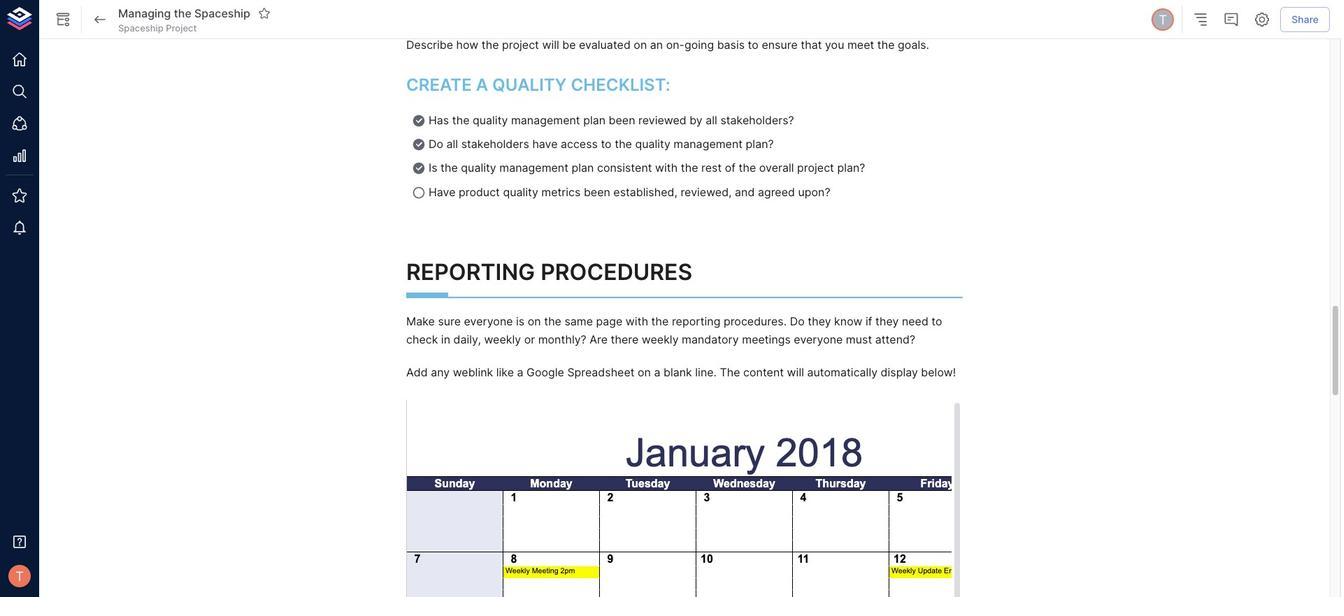 Task type: locate. For each thing, give the bounding box(es) containing it.
everyone
[[464, 315, 513, 329], [794, 333, 843, 347]]

2 they from the left
[[876, 315, 899, 329]]

0 horizontal spatial a
[[517, 366, 524, 380]]

management up rest
[[674, 137, 743, 151]]

weekly right there
[[642, 333, 679, 347]]

0 vertical spatial management
[[511, 113, 580, 127]]

management down have at the top left
[[500, 161, 569, 175]]

1 horizontal spatial they
[[876, 315, 899, 329]]

quality up "product"
[[461, 161, 496, 175]]

weekly
[[484, 333, 521, 347], [642, 333, 679, 347]]

0 horizontal spatial spaceship
[[118, 22, 164, 34]]

plan
[[583, 113, 606, 127], [572, 161, 594, 175]]

project
[[166, 22, 197, 34]]

1 vertical spatial checked image
[[412, 162, 426, 176]]

0 vertical spatial checked image
[[412, 114, 426, 128]]

0 horizontal spatial they
[[808, 315, 831, 329]]

on left an
[[634, 38, 647, 52]]

1 vertical spatial t
[[15, 569, 24, 585]]

2 checked image from the top
[[412, 162, 426, 176]]

1 vertical spatial plan?
[[837, 161, 865, 175]]

reporting
[[672, 315, 721, 329]]

0 vertical spatial spaceship
[[194, 6, 250, 20]]

quality left metrics
[[503, 185, 538, 199]]

0 vertical spatial on
[[634, 38, 647, 52]]

0 vertical spatial will
[[542, 38, 559, 52]]

0 vertical spatial with
[[655, 161, 678, 175]]

quality for consistent
[[461, 161, 496, 175]]

1 they from the left
[[808, 315, 831, 329]]

attend?
[[875, 333, 915, 347]]

1 vertical spatial project
[[797, 161, 834, 175]]

1 checked image from the top
[[412, 114, 426, 128]]

2 vertical spatial management
[[500, 161, 569, 175]]

0 horizontal spatial everyone
[[464, 315, 513, 329]]

will right content
[[787, 366, 804, 380]]

1 horizontal spatial with
[[655, 161, 678, 175]]

the right how
[[482, 38, 499, 52]]

the right meet
[[878, 38, 895, 52]]

sure
[[438, 315, 461, 329]]

they
[[808, 315, 831, 329], [876, 315, 899, 329]]

to right the basis
[[748, 38, 759, 52]]

1 horizontal spatial t button
[[1150, 6, 1177, 33]]

1 horizontal spatial do
[[790, 315, 805, 329]]

has the quality management plan been reviewed by all stakeholders?
[[429, 113, 794, 127]]

a
[[476, 75, 488, 95]]

with up established,
[[655, 161, 678, 175]]

on inside make sure everyone is on the same page with the reporting procedures. do they know if they need to check in daily, weekly or monthly? are there weekly mandatory meetings everyone must attend?
[[528, 315, 541, 329]]

0 vertical spatial plan?
[[746, 137, 774, 151]]

a right like
[[517, 366, 524, 380]]

stakeholders
[[461, 137, 529, 151]]

plan down access
[[572, 161, 594, 175]]

1 horizontal spatial everyone
[[794, 333, 843, 347]]

with
[[655, 161, 678, 175], [626, 315, 648, 329]]

1 vertical spatial plan
[[572, 161, 594, 175]]

the up monthly?
[[544, 315, 562, 329]]

0 vertical spatial t
[[1159, 12, 1167, 27]]

0 vertical spatial all
[[706, 113, 717, 127]]

on
[[634, 38, 647, 52], [528, 315, 541, 329], [638, 366, 651, 380]]

procedures
[[541, 259, 693, 286]]

with up there
[[626, 315, 648, 329]]

create a quality checklist:
[[406, 75, 670, 95]]

unchecked image
[[412, 186, 426, 200]]

checked image
[[412, 114, 426, 128], [412, 162, 426, 176]]

be
[[563, 38, 576, 52]]

checked image left has
[[412, 114, 426, 128]]

go back image
[[92, 11, 108, 28]]

0 horizontal spatial to
[[601, 137, 612, 151]]

to right need
[[932, 315, 942, 329]]

rest
[[702, 161, 722, 175]]

plan for consistent
[[572, 161, 594, 175]]

checked image left is
[[412, 162, 426, 176]]

0 horizontal spatial will
[[542, 38, 559, 52]]

the up project
[[174, 6, 192, 20]]

2 vertical spatial on
[[638, 366, 651, 380]]

on right 'is'
[[528, 315, 541, 329]]

goals.
[[898, 38, 929, 52]]

project up upon?
[[797, 161, 834, 175]]

0 horizontal spatial weekly
[[484, 333, 521, 347]]

show wiki image
[[55, 11, 71, 28]]

management up have at the top left
[[511, 113, 580, 127]]

to
[[748, 38, 759, 52], [601, 137, 612, 151], [932, 315, 942, 329]]

all right the by at the top
[[706, 113, 717, 127]]

0 horizontal spatial all
[[447, 137, 458, 151]]

do
[[429, 137, 443, 151], [790, 315, 805, 329]]

add
[[406, 366, 428, 380]]

the
[[174, 6, 192, 20], [482, 38, 499, 52], [878, 38, 895, 52], [452, 113, 470, 127], [615, 137, 632, 151], [441, 161, 458, 175], [681, 161, 698, 175], [739, 161, 756, 175], [544, 315, 562, 329], [652, 315, 669, 329]]

spaceship left favorite image
[[194, 6, 250, 20]]

need
[[902, 315, 929, 329]]

1 vertical spatial do
[[790, 315, 805, 329]]

1 horizontal spatial a
[[654, 366, 661, 380]]

0 vertical spatial plan
[[583, 113, 606, 127]]

plan?
[[746, 137, 774, 151], [837, 161, 865, 175]]

1 horizontal spatial will
[[787, 366, 804, 380]]

below!
[[921, 366, 956, 380]]

0 vertical spatial everyone
[[464, 315, 513, 329]]

1 horizontal spatial project
[[797, 161, 834, 175]]

been
[[609, 113, 635, 127], [584, 185, 610, 199]]

1 vertical spatial spaceship
[[118, 22, 164, 34]]

0 vertical spatial to
[[748, 38, 759, 52]]

same
[[565, 315, 593, 329]]

quality up stakeholders
[[473, 113, 508, 127]]

all
[[706, 113, 717, 127], [447, 137, 458, 151]]

0 horizontal spatial with
[[626, 315, 648, 329]]

been up do all stakeholders have access to the quality management plan?
[[609, 113, 635, 127]]

weekly down 'is'
[[484, 333, 521, 347]]

plan up do all stakeholders have access to the quality management plan?
[[583, 113, 606, 127]]

monthly?
[[538, 333, 587, 347]]

by
[[690, 113, 703, 127]]

t
[[1159, 12, 1167, 27], [15, 569, 24, 585]]

has
[[429, 113, 449, 127]]

is the quality management plan consistent with the rest of the overall project plan?
[[429, 161, 865, 175]]

2 a from the left
[[654, 366, 661, 380]]

t button
[[1150, 6, 1177, 33], [4, 562, 35, 592]]

everyone up the daily,
[[464, 315, 513, 329]]

do right checked icon
[[429, 137, 443, 151]]

a left the blank
[[654, 366, 661, 380]]

management
[[511, 113, 580, 127], [674, 137, 743, 151], [500, 161, 569, 175]]

quality
[[473, 113, 508, 127], [635, 137, 671, 151], [461, 161, 496, 175], [503, 185, 538, 199]]

reporting procedures
[[406, 259, 693, 286]]

the
[[720, 366, 740, 380]]

they right "if" on the bottom right
[[876, 315, 899, 329]]

you
[[825, 38, 844, 52]]

all down has
[[447, 137, 458, 151]]

managing the spaceship
[[118, 6, 250, 20]]

1 vertical spatial with
[[626, 315, 648, 329]]

1 horizontal spatial to
[[748, 38, 759, 52]]

been right metrics
[[584, 185, 610, 199]]

will left the be
[[542, 38, 559, 52]]

will
[[542, 38, 559, 52], [787, 366, 804, 380]]

1 vertical spatial will
[[787, 366, 804, 380]]

on left the blank
[[638, 366, 651, 380]]

1 vertical spatial to
[[601, 137, 612, 151]]

1 vertical spatial all
[[447, 137, 458, 151]]

favorite image
[[258, 7, 271, 20]]

they left know
[[808, 315, 831, 329]]

in
[[441, 333, 450, 347]]

to down has the quality management plan been reviewed by all stakeholders?
[[601, 137, 612, 151]]

0 horizontal spatial do
[[429, 137, 443, 151]]

everyone down know
[[794, 333, 843, 347]]

the left rest
[[681, 161, 698, 175]]

1 horizontal spatial all
[[706, 113, 717, 127]]

project
[[502, 38, 539, 52], [797, 161, 834, 175]]

do up meetings
[[790, 315, 805, 329]]

1 vertical spatial everyone
[[794, 333, 843, 347]]

2 horizontal spatial to
[[932, 315, 942, 329]]

spaceship down managing
[[118, 22, 164, 34]]

metrics
[[542, 185, 581, 199]]

0 vertical spatial do
[[429, 137, 443, 151]]

create
[[406, 75, 472, 95]]

0 vertical spatial project
[[502, 38, 539, 52]]

1 vertical spatial on
[[528, 315, 541, 329]]

2 vertical spatial to
[[932, 315, 942, 329]]

comments image
[[1223, 11, 1240, 28]]

do inside make sure everyone is on the same page with the reporting procedures. do they know if they need to check in daily, weekly or monthly? are there weekly mandatory meetings everyone must attend?
[[790, 315, 805, 329]]

on-
[[666, 38, 685, 52]]

a
[[517, 366, 524, 380], [654, 366, 661, 380]]

1 horizontal spatial spaceship
[[194, 6, 250, 20]]

1 vertical spatial t button
[[4, 562, 35, 592]]

google
[[527, 366, 564, 380]]

project up quality
[[502, 38, 539, 52]]

1 horizontal spatial weekly
[[642, 333, 679, 347]]



Task type: describe. For each thing, give the bounding box(es) containing it.
the right of
[[739, 161, 756, 175]]

checked image for has
[[412, 114, 426, 128]]

1 horizontal spatial t
[[1159, 12, 1167, 27]]

with inside make sure everyone is on the same page with the reporting procedures. do they know if they need to check in daily, weekly or monthly? are there weekly mandatory meetings everyone must attend?
[[626, 315, 648, 329]]

basis
[[717, 38, 745, 52]]

do all stakeholders have access to the quality management plan?
[[429, 137, 774, 151]]

0 vertical spatial been
[[609, 113, 635, 127]]

spaceship project link
[[118, 22, 197, 34]]

product
[[459, 185, 500, 199]]

to inside make sure everyone is on the same page with the reporting procedures. do they know if they need to check in daily, weekly or monthly? are there weekly mandatory meetings everyone must attend?
[[932, 315, 942, 329]]

on for evaluated
[[634, 38, 647, 52]]

reviewed,
[[681, 185, 732, 199]]

0 horizontal spatial t button
[[4, 562, 35, 592]]

0 horizontal spatial project
[[502, 38, 539, 52]]

on for spreadsheet
[[638, 366, 651, 380]]

1 vertical spatial management
[[674, 137, 743, 151]]

share
[[1292, 13, 1319, 25]]

stakeholders?
[[721, 113, 794, 127]]

checklist:
[[571, 75, 670, 95]]

2 weekly from the left
[[642, 333, 679, 347]]

reviewed
[[639, 113, 687, 127]]

the right is
[[441, 161, 458, 175]]

mandatory
[[682, 333, 739, 347]]

weblink
[[453, 366, 493, 380]]

like
[[496, 366, 514, 380]]

spreadsheet
[[567, 366, 635, 380]]

1 vertical spatial been
[[584, 185, 610, 199]]

management for consistent
[[500, 161, 569, 175]]

access
[[561, 137, 598, 151]]

overall
[[759, 161, 794, 175]]

share button
[[1281, 7, 1330, 32]]

reporting
[[406, 259, 535, 286]]

table of contents image
[[1193, 11, 1209, 28]]

agreed
[[758, 185, 795, 199]]

managing
[[118, 6, 171, 20]]

the right has
[[452, 113, 470, 127]]

settings image
[[1254, 11, 1271, 28]]

page
[[596, 315, 623, 329]]

meet
[[848, 38, 874, 52]]

0 horizontal spatial plan?
[[746, 137, 774, 151]]

quality
[[492, 75, 567, 95]]

there
[[611, 333, 639, 347]]

if
[[866, 315, 872, 329]]

blank
[[664, 366, 692, 380]]

meetings
[[742, 333, 791, 347]]

checked image for is
[[412, 162, 426, 176]]

know
[[834, 315, 863, 329]]

upon?
[[798, 185, 830, 199]]

evaluated
[[579, 38, 631, 52]]

and
[[735, 185, 755, 199]]

display
[[881, 366, 918, 380]]

spaceship project
[[118, 22, 197, 34]]

of
[[725, 161, 736, 175]]

must
[[846, 333, 872, 347]]

are
[[590, 333, 608, 347]]

going
[[685, 38, 714, 52]]

automatically
[[807, 366, 878, 380]]

established,
[[614, 185, 678, 199]]

or
[[524, 333, 535, 347]]

the left reporting
[[652, 315, 669, 329]]

that
[[801, 38, 822, 52]]

have
[[429, 185, 456, 199]]

check
[[406, 333, 438, 347]]

1 horizontal spatial plan?
[[837, 161, 865, 175]]

line.
[[695, 366, 717, 380]]

plan for been
[[583, 113, 606, 127]]

an
[[650, 38, 663, 52]]

1 weekly from the left
[[484, 333, 521, 347]]

consistent
[[597, 161, 652, 175]]

is
[[429, 161, 438, 175]]

describe how the project will be evaluated on an on-going basis to ensure that you meet the goals.
[[406, 38, 929, 52]]

have
[[532, 137, 558, 151]]

quality for been
[[473, 113, 508, 127]]

any
[[431, 366, 450, 380]]

have product quality metrics been established, reviewed, and agreed upon?
[[429, 185, 830, 199]]

checked image
[[412, 138, 426, 152]]

add any weblink like a google spreadsheet on a blank line. the content will automatically display below!
[[406, 366, 956, 380]]

is
[[516, 315, 525, 329]]

ensure
[[762, 38, 798, 52]]

1 a from the left
[[517, 366, 524, 380]]

content
[[743, 366, 784, 380]]

quality up is the quality management plan consistent with the rest of the overall project plan?
[[635, 137, 671, 151]]

daily,
[[454, 333, 481, 347]]

quality for established,
[[503, 185, 538, 199]]

describe
[[406, 38, 453, 52]]

procedures.
[[724, 315, 787, 329]]

management for been
[[511, 113, 580, 127]]

how
[[456, 38, 479, 52]]

make
[[406, 315, 435, 329]]

0 vertical spatial t button
[[1150, 6, 1177, 33]]

make sure everyone is on the same page with the reporting procedures. do they know if they need to check in daily, weekly or monthly? are there weekly mandatory meetings everyone must attend?
[[406, 315, 946, 347]]

the up consistent
[[615, 137, 632, 151]]

0 horizontal spatial t
[[15, 569, 24, 585]]



Task type: vqa. For each thing, say whether or not it's contained in the screenshot.
Media
no



